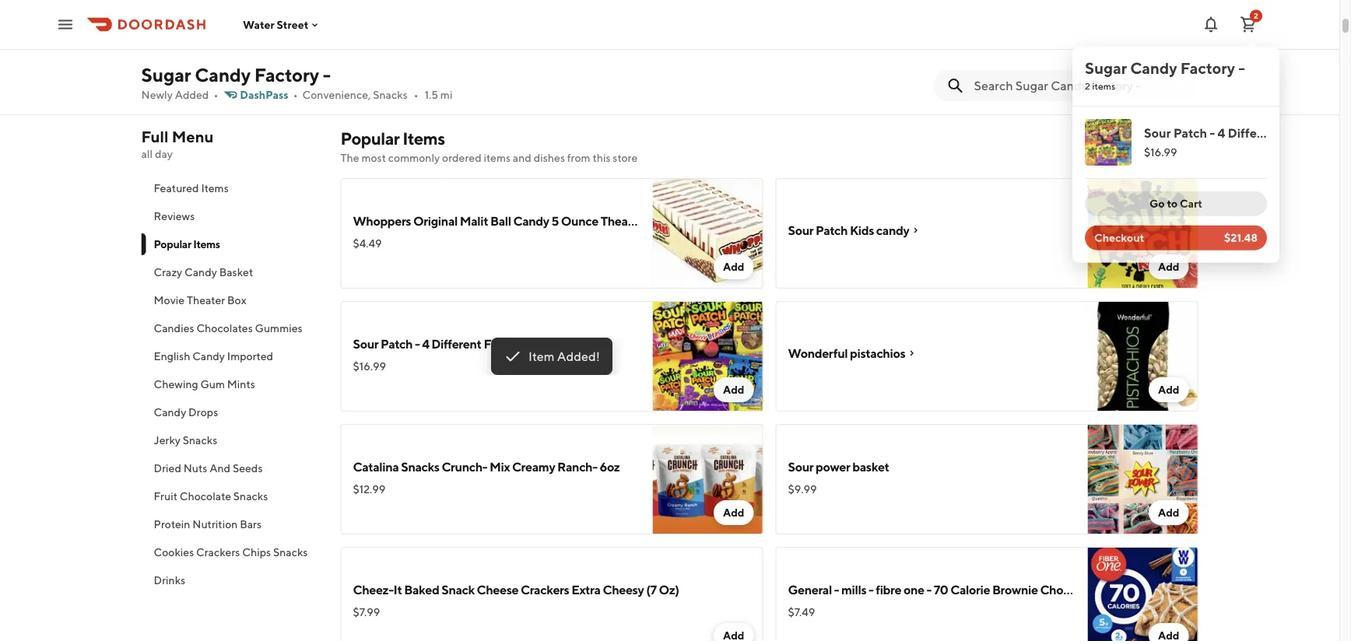 Task type: describe. For each thing, give the bounding box(es) containing it.
wonderful pistachios image
[[1088, 301, 1198, 412]]

70
[[934, 583, 949, 597]]

item
[[529, 349, 555, 364]]

and
[[513, 151, 532, 164]]

items for popular items the most commonly ordered items and dishes from this store
[[403, 128, 445, 149]]

2 button
[[1233, 9, 1264, 40]]

add for catalina snacks crunch- mix creamy ranch- 6oz
[[723, 506, 745, 519]]

Item Search search field
[[974, 77, 1186, 94]]

add button for sour patch kids candy
[[1149, 255, 1189, 279]]

most
[[362, 151, 386, 164]]

5oz for sour patch - 4 different flavor- 5oz $16.99
[[1327, 123, 1348, 138]]

crackers inside button
[[196, 546, 240, 559]]

cart
[[1180, 194, 1202, 207]]

chewing gum mints
[[154, 378, 255, 391]]

patch for sour patch - 4 different flavor- 5oz
[[381, 337, 413, 351]]

calorie
[[951, 583, 990, 597]]

english candy imported button
[[141, 343, 322, 371]]

different for sour patch - 4 different flavor- 5oz
[[431, 337, 482, 351]]

notification bell image
[[1202, 15, 1221, 34]]

candies chocolates gummies
[[154, 322, 303, 335]]

catalina
[[353, 460, 399, 474]]

water
[[243, 18, 274, 31]]

sour for sour patch - 4 different flavor- 5oz $16.99
[[1145, 123, 1171, 138]]

full menu all day
[[141, 128, 214, 160]]

mix
[[490, 460, 510, 474]]

1 horizontal spatial sour patch - 4 different flavor- 5oz image
[[1086, 117, 1132, 163]]

sour power basket image
[[1088, 424, 1198, 535]]

flavor- for sour patch - 4 different flavor- 5oz
[[484, 337, 523, 351]]

$9.99
[[788, 483, 817, 496]]

sugar for sugar candy factory -
[[141, 63, 191, 86]]

popular items the most commonly ordered items and dishes from this store
[[341, 128, 638, 164]]

snacks for catalina
[[401, 460, 440, 474]]

count
[[1232, 583, 1264, 597]]

sugar candy factory -
[[141, 63, 331, 86]]

add for sour power basket
[[1158, 506, 1180, 519]]

add button for sour patch - 4 different flavor- 5oz
[[714, 378, 754, 402]]

• for newly added •
[[214, 88, 218, 101]]

$7.49
[[788, 606, 815, 619]]

protein nutrition bars
[[154, 518, 262, 531]]

extra
[[572, 583, 601, 597]]

water street
[[243, 18, 309, 31]]

drinks
[[154, 574, 185, 587]]

sour patch - 4 different flavor- 5oz
[[353, 337, 546, 351]]

5
[[552, 214, 559, 228]]

dashpass
[[240, 88, 289, 101]]

english candy imported
[[154, 350, 273, 363]]

box inside "button"
[[227, 294, 246, 307]]

popular for popular items the most commonly ordered items and dishes from this store
[[341, 128, 400, 149]]

gum
[[200, 378, 225, 391]]

cookies
[[154, 546, 194, 559]]

mi
[[441, 88, 453, 101]]

cheez-it baked snack cheese crackers extra cheesy (7 oz)
[[353, 583, 679, 597]]

ranch-
[[557, 460, 598, 474]]

1 horizontal spatial theater
[[601, 214, 643, 228]]

sour patch - 4 different flavor- 5oz $16.99
[[1145, 123, 1348, 156]]

nutrition
[[192, 518, 238, 531]]

cheez-
[[353, 583, 394, 597]]

factory for sugar candy factory - 2 items
[[1181, 57, 1235, 75]]

crunch-
[[442, 460, 488, 474]]

protein nutrition bars button
[[141, 511, 322, 539]]

candy for english candy imported
[[192, 350, 225, 363]]

bar-
[[1196, 583, 1220, 597]]

2 inside sugar candy factory - 2 items
[[1086, 79, 1091, 90]]

fudge
[[1099, 583, 1132, 597]]

6
[[1222, 583, 1230, 597]]

candy drops button
[[141, 399, 322, 427]]

catalina snacks crunch- mix creamy ranch- 6oz image
[[653, 424, 763, 535]]

jerky
[[154, 434, 181, 447]]

one
[[904, 583, 925, 597]]

breakfast
[[1141, 583, 1194, 597]]

street
[[277, 18, 309, 31]]

candy for crazy candy basket
[[185, 266, 217, 279]]

2 inside button
[[1254, 11, 1259, 20]]

sour for sour patch - 4 different flavor- 5oz
[[353, 337, 379, 351]]

items for featured items
[[201, 182, 229, 195]]

sugar for sugar candy factory - 2 items
[[1086, 57, 1128, 75]]

fruit
[[154, 490, 177, 503]]

snacks up bars on the bottom
[[233, 490, 268, 503]]

day
[[155, 148, 173, 160]]

- inside sugar candy factory - 2 items
[[1238, 57, 1245, 75]]

dashpass •
[[240, 88, 298, 101]]

movie theater box button
[[141, 286, 322, 315]]

candies chocolates gummies button
[[141, 315, 322, 343]]

featured items button
[[141, 174, 322, 202]]

$21.48
[[1224, 228, 1257, 241]]

general
[[788, 583, 832, 597]]

candy inside "button"
[[154, 406, 186, 419]]

mints
[[227, 378, 255, 391]]

featured items
[[154, 182, 229, 195]]

4 for sour patch - 4 different flavor- 5oz
[[422, 337, 429, 351]]

newly
[[141, 88, 173, 101]]

ordered
[[442, 151, 482, 164]]

1 vertical spatial sour patch - 4 different flavor- 5oz image
[[653, 301, 763, 412]]

whoppers original malit ball candy 5 ounce theater size box 1 box image
[[653, 178, 763, 289]]

candy drops
[[154, 406, 218, 419]]

sour patch kids candy image
[[1088, 178, 1198, 289]]

sour for sour power basket
[[788, 460, 814, 474]]

1
[[694, 214, 699, 228]]

add for wonderful pistachios
[[1158, 383, 1180, 396]]

the
[[365, 39, 381, 51]]

to inside button
[[1167, 194, 1178, 207]]

crazy
[[154, 266, 182, 279]]

general - mills - fibre one -  70 calorie  brownie chocolate fudge - breakfast bar- 6 count image
[[1088, 547, 1198, 641]]

whoppers
[[353, 214, 411, 228]]

power
[[816, 460, 850, 474]]

popular items
[[154, 238, 220, 251]]

1 horizontal spatial box
[[671, 214, 692, 228]]

• for convenience, snacks • 1.5 mi
[[414, 88, 419, 101]]

(7
[[646, 583, 657, 597]]

items inside sugar candy factory - 2 items
[[1093, 79, 1116, 90]]

it
[[394, 583, 402, 597]]

go to cart button
[[1086, 188, 1266, 213]]

ounce
[[561, 214, 599, 228]]

snacks right chips
[[273, 546, 308, 559]]

patch for sour patch kids candy
[[816, 223, 848, 238]]

open menu image
[[56, 15, 75, 34]]

basket
[[219, 266, 253, 279]]

added
[[175, 88, 209, 101]]

whoppers original malit ball candy 5 ounce theater size box 1 box
[[353, 214, 722, 228]]

snacks for convenience,
[[373, 88, 408, 101]]

chewing gum mints button
[[141, 371, 322, 399]]

sugar candy factory - 2 items
[[1086, 57, 1245, 90]]



Task type: vqa. For each thing, say whether or not it's contained in the screenshot.
add for Whoppers Original Malit Ball Candy 5 Ounce Theater Size Box 1 Box
yes



Task type: locate. For each thing, give the bounding box(es) containing it.
wonderful
[[788, 346, 848, 361]]

candy inside sugar candy factory - 2 items
[[1131, 57, 1178, 75]]

and
[[210, 462, 231, 475]]

dried
[[154, 462, 181, 475]]

0 horizontal spatial 2
[[1086, 79, 1091, 90]]

1 horizontal spatial items
[[1093, 79, 1116, 90]]

factory
[[1181, 57, 1235, 75], [254, 63, 319, 86]]

from
[[567, 151, 591, 164]]

items inside popular items the most commonly ordered items and dishes from this store
[[484, 151, 511, 164]]

popular down the reviews
[[154, 238, 191, 251]]

1 vertical spatial items
[[484, 151, 511, 164]]

chocolate up the protein nutrition bars
[[180, 490, 231, 503]]

dried nuts and seeds
[[154, 462, 263, 475]]

1 horizontal spatial •
[[293, 88, 298, 101]]

ball
[[490, 214, 511, 228]]

- inside sour patch - 4 different flavor- 5oz $16.99
[[1210, 123, 1215, 138]]

box left the 1
[[671, 214, 692, 228]]

1 horizontal spatial different
[[1228, 123, 1280, 138]]

1 horizontal spatial to
[[1167, 194, 1178, 207]]

review
[[416, 39, 448, 51]]

item added!
[[529, 349, 600, 364]]

4 inside sour patch - 4 different flavor- 5oz $16.99
[[1218, 123, 1225, 138]]

$16.99 inside sour patch - 4 different flavor- 5oz $16.99
[[1145, 143, 1177, 156]]

box
[[671, 214, 692, 228], [701, 214, 722, 228], [227, 294, 246, 307]]

0 vertical spatial popular
[[341, 128, 400, 149]]

different for sour patch - 4 different flavor- 5oz $16.99
[[1228, 123, 1280, 138]]

0 horizontal spatial to
[[404, 39, 414, 51]]

seeds
[[233, 462, 263, 475]]

items
[[1093, 79, 1116, 90], [484, 151, 511, 164]]

factory down notification bell icon
[[1181, 57, 1235, 75]]

the
[[341, 151, 359, 164]]

0 vertical spatial sour patch - 4 different flavor- 5oz image
[[1086, 117, 1132, 163]]

menu
[[172, 128, 214, 146]]

kids
[[850, 223, 874, 238]]

2 vertical spatial patch
[[381, 337, 413, 351]]

$12.99
[[353, 483, 386, 496]]

theater left 'size'
[[601, 214, 643, 228]]

1 horizontal spatial 4
[[1218, 123, 1225, 138]]

newly added •
[[141, 88, 218, 101]]

candy up added
[[195, 63, 251, 86]]

basket
[[853, 460, 889, 474]]

-
[[1238, 57, 1245, 75], [323, 63, 331, 86], [1210, 123, 1215, 138], [415, 337, 420, 351], [834, 583, 839, 597], [869, 583, 874, 597], [927, 583, 932, 597], [1134, 583, 1139, 597]]

sugar up newly
[[141, 63, 191, 86]]

drinks button
[[141, 567, 322, 595]]

sour patch kids candy
[[788, 223, 910, 238]]

2 horizontal spatial box
[[701, 214, 722, 228]]

add
[[723, 260, 745, 273], [1158, 260, 1180, 273], [723, 383, 745, 396], [1158, 383, 1180, 396], [723, 506, 745, 519], [1158, 506, 1180, 519]]

3 • from the left
[[414, 88, 419, 101]]

1 vertical spatial to
[[1167, 194, 1178, 207]]

0 vertical spatial 2
[[1254, 11, 1259, 20]]

• right added
[[214, 88, 218, 101]]

add for sour patch - 4 different flavor- 5oz
[[723, 383, 745, 396]]

1 horizontal spatial 5oz
[[1327, 123, 1348, 138]]

snacks left 1.5
[[373, 88, 408, 101]]

1 • from the left
[[214, 88, 218, 101]]

sugar up item search search field on the right of page
[[1086, 57, 1128, 75]]

candy up jerky
[[154, 406, 186, 419]]

chocolates
[[196, 322, 253, 335]]

theater inside "button"
[[187, 294, 225, 307]]

be
[[350, 39, 363, 51]]

0 vertical spatial crackers
[[196, 546, 240, 559]]

6oz
[[600, 460, 620, 474]]

1 vertical spatial popular
[[154, 238, 191, 251]]

go to cart
[[1150, 194, 1202, 207]]

1 vertical spatial items
[[201, 182, 229, 195]]

wonderful pistachios
[[788, 346, 906, 361]]

convenience, snacks • 1.5 mi
[[302, 88, 453, 101]]

candy for sugar candy factory - 2 items
[[1131, 57, 1178, 75]]

1 horizontal spatial $16.99
[[1145, 143, 1177, 156]]

2 vertical spatial items
[[193, 238, 220, 251]]

featured
[[154, 182, 199, 195]]

drops
[[188, 406, 218, 419]]

1 vertical spatial $16.99
[[353, 360, 386, 373]]

0 horizontal spatial box
[[227, 294, 246, 307]]

this
[[593, 151, 611, 164]]

items up reviews button
[[201, 182, 229, 195]]

0 vertical spatial different
[[1228, 123, 1280, 138]]

candy left 5
[[513, 214, 549, 228]]

sour inside sour patch - 4 different flavor- 5oz $16.99
[[1145, 123, 1171, 138]]

1 horizontal spatial chocolate
[[1040, 583, 1097, 597]]

to right first
[[404, 39, 414, 51]]

added!
[[557, 349, 600, 364]]

reviews
[[154, 210, 195, 223]]

0 horizontal spatial different
[[431, 337, 482, 351]]

•
[[214, 88, 218, 101], [293, 88, 298, 101], [414, 88, 419, 101]]

1 vertical spatial theater
[[187, 294, 225, 307]]

add button for catalina snacks crunch- mix creamy ranch- 6oz
[[714, 501, 754, 525]]

factory up dashpass •
[[254, 63, 319, 86]]

0 horizontal spatial crackers
[[196, 546, 240, 559]]

0 vertical spatial $16.99
[[1145, 143, 1177, 156]]

items
[[403, 128, 445, 149], [201, 182, 229, 195], [193, 238, 220, 251]]

sugar inside sugar candy factory - 2 items
[[1086, 57, 1128, 75]]

crackers down nutrition
[[196, 546, 240, 559]]

items for popular items
[[193, 238, 220, 251]]

1 vertical spatial crackers
[[521, 583, 569, 597]]

fruit chocolate snacks
[[154, 490, 268, 503]]

items up crazy candy basket
[[193, 238, 220, 251]]

candies
[[154, 322, 194, 335]]

0 horizontal spatial 4
[[422, 337, 429, 351]]

dried nuts and seeds button
[[141, 455, 322, 483]]

1.5
[[425, 88, 438, 101]]

chocolate left the fudge
[[1040, 583, 1097, 597]]

1 horizontal spatial sugar
[[1086, 57, 1128, 75]]

add for whoppers original malit ball candy 5 ounce theater size box 1 box
[[723, 260, 745, 273]]

0 vertical spatial items
[[403, 128, 445, 149]]

full
[[141, 128, 169, 146]]

0 horizontal spatial •
[[214, 88, 218, 101]]

0 horizontal spatial sour patch - 4 different flavor- 5oz image
[[653, 301, 763, 412]]

theater down crazy candy basket
[[187, 294, 225, 307]]

imported
[[227, 350, 273, 363]]

checkout
[[1095, 228, 1145, 241]]

add button for sour power basket
[[1149, 501, 1189, 525]]

dishes
[[534, 151, 565, 164]]

0 vertical spatial flavor-
[[1283, 123, 1324, 138]]

be the first to review
[[350, 39, 448, 51]]

store
[[613, 151, 638, 164]]

cookies crackers chips snacks button
[[141, 539, 322, 567]]

0 horizontal spatial $16.99
[[353, 360, 386, 373]]

snacks for jerky
[[183, 434, 217, 447]]

1 horizontal spatial 2
[[1254, 11, 1259, 20]]

0 horizontal spatial popular
[[154, 238, 191, 251]]

sour
[[1145, 123, 1171, 138], [788, 223, 814, 238], [353, 337, 379, 351], [788, 460, 814, 474]]

chocolate inside button
[[180, 490, 231, 503]]

5oz for sour patch - 4 different flavor- 5oz
[[525, 337, 546, 351]]

flavor- for sour patch - 4 different flavor- 5oz $16.99
[[1283, 123, 1324, 138]]

flavor- inside sour patch - 4 different flavor- 5oz $16.99
[[1283, 123, 1324, 138]]

commonly
[[388, 151, 440, 164]]

crackers
[[196, 546, 240, 559], [521, 583, 569, 597]]

0 horizontal spatial factory
[[254, 63, 319, 86]]

english
[[154, 350, 190, 363]]

0 vertical spatial theater
[[601, 214, 643, 228]]

factory for sugar candy factory -
[[254, 63, 319, 86]]

chocolate
[[180, 490, 231, 503], [1040, 583, 1097, 597]]

2 • from the left
[[293, 88, 298, 101]]

nuts
[[184, 462, 207, 475]]

cheesy
[[603, 583, 644, 597]]

2 items, open order cart image
[[1239, 15, 1258, 34]]

snacks
[[373, 88, 408, 101], [183, 434, 217, 447], [401, 460, 440, 474], [233, 490, 268, 503], [273, 546, 308, 559]]

sour for sour patch kids candy
[[788, 223, 814, 238]]

1 vertical spatial 2
[[1086, 79, 1091, 90]]

1 vertical spatial flavor-
[[484, 337, 523, 351]]

add button for whoppers original malit ball candy 5 ounce theater size box 1 box
[[714, 255, 754, 279]]

size
[[646, 214, 668, 228]]

1 horizontal spatial patch
[[816, 223, 848, 238]]

fruit chocolate snacks button
[[141, 483, 322, 511]]

0 horizontal spatial 5oz
[[525, 337, 546, 351]]

patch for sour patch - 4 different flavor- 5oz $16.99
[[1174, 123, 1207, 138]]

cookies crackers chips snacks
[[154, 546, 308, 559]]

0 horizontal spatial patch
[[381, 337, 413, 351]]

protein
[[154, 518, 190, 531]]

first
[[383, 39, 402, 51]]

theater
[[601, 214, 643, 228], [187, 294, 225, 307]]

0 horizontal spatial items
[[484, 151, 511, 164]]

convenience,
[[302, 88, 371, 101]]

chips
[[242, 546, 271, 559]]

0 horizontal spatial theater
[[187, 294, 225, 307]]

items inside popular items the most commonly ordered items and dishes from this store
[[403, 128, 445, 149]]

1 vertical spatial 4
[[422, 337, 429, 351]]

0 vertical spatial items
[[1093, 79, 1116, 90]]

$4.49
[[353, 237, 382, 250]]

sour power basket
[[788, 460, 889, 474]]

pistachios
[[850, 346, 906, 361]]

items inside button
[[201, 182, 229, 195]]

movie theater box
[[154, 294, 246, 307]]

crackers left the extra
[[521, 583, 569, 597]]

0 vertical spatial patch
[[1174, 123, 1207, 138]]

1 horizontal spatial popular
[[341, 128, 400, 149]]

1 vertical spatial different
[[431, 337, 482, 351]]

candy up movie theater box
[[185, 266, 217, 279]]

candy for sugar candy factory -
[[195, 63, 251, 86]]

factory inside sugar candy factory - 2 items
[[1181, 57, 1235, 75]]

malit
[[460, 214, 488, 228]]

movie
[[154, 294, 185, 307]]

0 vertical spatial chocolate
[[180, 490, 231, 503]]

5oz inside sour patch - 4 different flavor- 5oz $16.99
[[1327, 123, 1348, 138]]

brownie
[[992, 583, 1038, 597]]

snacks down drops at the left
[[183, 434, 217, 447]]

candy up item search search field on the right of page
[[1131, 57, 1178, 75]]

• right dashpass
[[293, 88, 298, 101]]

fibre
[[876, 583, 902, 597]]

1 vertical spatial 5oz
[[525, 337, 546, 351]]

popular up most
[[341, 128, 400, 149]]

2 horizontal spatial •
[[414, 88, 419, 101]]

candy up 'gum'
[[192, 350, 225, 363]]

4 for sour patch - 4 different flavor- 5oz $16.99
[[1218, 123, 1225, 138]]

gummies
[[255, 322, 303, 335]]

crazy candy basket
[[154, 266, 253, 279]]

box right the 1
[[701, 214, 722, 228]]

1 horizontal spatial factory
[[1181, 57, 1235, 75]]

1 horizontal spatial flavor-
[[1283, 123, 1324, 138]]

patch inside sour patch - 4 different flavor- 5oz $16.99
[[1174, 123, 1207, 138]]

popular for popular items
[[154, 238, 191, 251]]

1 vertical spatial chocolate
[[1040, 583, 1097, 597]]

popular inside popular items the most commonly ordered items and dishes from this store
[[341, 128, 400, 149]]

2 horizontal spatial patch
[[1174, 123, 1207, 138]]

$16.99
[[1145, 143, 1177, 156], [353, 360, 386, 373]]

1 vertical spatial patch
[[816, 223, 848, 238]]

• left 1.5
[[414, 88, 419, 101]]

0 horizontal spatial flavor-
[[484, 337, 523, 351]]

snacks inside "button"
[[183, 434, 217, 447]]

box down basket at the left
[[227, 294, 246, 307]]

0 vertical spatial 5oz
[[1327, 123, 1348, 138]]

jerky snacks
[[154, 434, 217, 447]]

0 vertical spatial 4
[[1218, 123, 1225, 138]]

0 vertical spatial to
[[404, 39, 414, 51]]

jerky snacks button
[[141, 427, 322, 455]]

different inside sour patch - 4 different flavor- 5oz $16.99
[[1228, 123, 1280, 138]]

add for sour patch kids candy
[[1158, 260, 1180, 273]]

add button
[[714, 255, 754, 279], [1149, 255, 1189, 279], [714, 378, 754, 402], [1149, 378, 1189, 402], [714, 501, 754, 525], [1149, 501, 1189, 525]]

1 horizontal spatial crackers
[[521, 583, 569, 597]]

snacks left crunch-
[[401, 460, 440, 474]]

catalina snacks crunch- mix creamy ranch- 6oz
[[353, 460, 620, 474]]

to right go
[[1167, 194, 1178, 207]]

reviews button
[[141, 202, 322, 230]]

items up commonly on the left
[[403, 128, 445, 149]]

0 horizontal spatial sugar
[[141, 63, 191, 86]]

add button for wonderful pistachios
[[1149, 378, 1189, 402]]

sour patch - 4 different flavor- 5oz image
[[1086, 117, 1132, 163], [653, 301, 763, 412]]

0 horizontal spatial chocolate
[[180, 490, 231, 503]]



